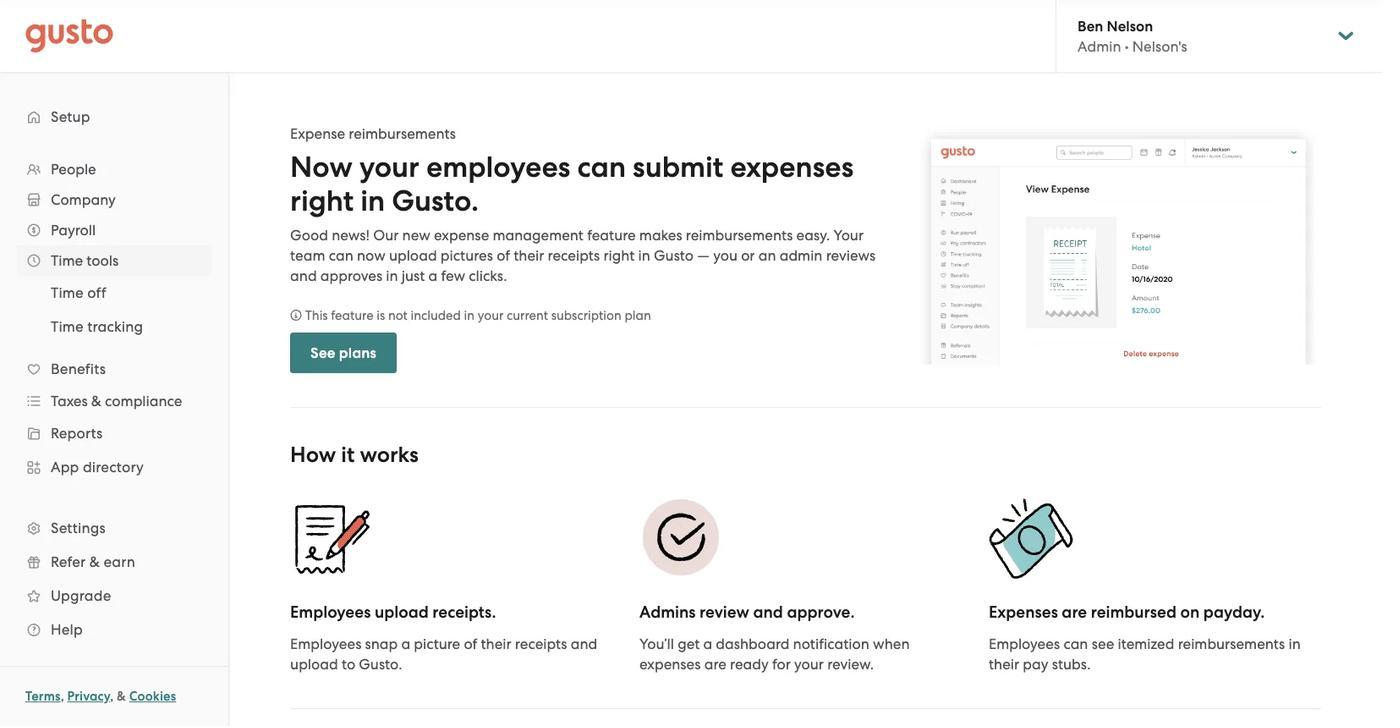 Task type: describe. For each thing, give the bounding box(es) containing it.
notification
[[793, 636, 870, 652]]

get
[[678, 636, 700, 652]]

review.
[[828, 656, 874, 673]]

reviews
[[827, 247, 876, 264]]

admins
[[640, 603, 696, 622]]

app directory
[[51, 459, 144, 476]]

dashboard
[[716, 636, 790, 652]]

refer
[[51, 553, 86, 570]]

gusto. for your
[[392, 184, 479, 218]]

employees snap a picture of their receipts and upload to gusto.
[[290, 636, 598, 673]]

home image
[[25, 19, 113, 53]]

time off
[[51, 284, 106, 301]]

easy.
[[797, 227, 830, 244]]

and inside expense reimbursements now your employees can submit expenses right in gusto. good news! our new expense management feature makes reimbursements easy. your team can now upload pictures of their receipts right in gusto — you or an admin reviews and approves in just a few clicks.
[[290, 267, 317, 284]]

help link
[[17, 614, 212, 645]]

feature inside expense reimbursements now your employees can submit expenses right in gusto. good news! our new expense management feature makes reimbursements easy. your team can now upload pictures of their receipts right in gusto — you or an admin reviews and approves in just a few clicks.
[[587, 227, 636, 244]]

is
[[377, 308, 385, 322]]

see plans
[[311, 344, 377, 361]]

admin
[[780, 247, 823, 264]]

refer & earn
[[51, 553, 135, 570]]

dollar bill illustration image
[[989, 496, 1074, 581]]

—
[[698, 247, 710, 264]]

your inside "you'll get a dashboard notification when expenses are ready for your review."
[[795, 656, 824, 673]]

pay
[[1023, 656, 1049, 673]]

your
[[834, 227, 864, 244]]

cookies button
[[129, 686, 176, 707]]

management
[[493, 227, 584, 244]]

2 horizontal spatial and
[[754, 603, 784, 622]]

gusto
[[654, 247, 694, 264]]

expenses inside expense reimbursements now your employees can submit expenses right in gusto. good news! our new expense management feature makes reimbursements easy. your team can now upload pictures of their receipts right in gusto — you or an admin reviews and approves in just a few clicks.
[[731, 150, 854, 184]]

benefits link
[[17, 354, 212, 384]]

expense
[[434, 227, 489, 244]]

0 vertical spatial right
[[290, 184, 354, 218]]

an
[[759, 247, 776, 264]]

terms , privacy , & cookies
[[25, 689, 176, 704]]

time for time tracking
[[51, 318, 84, 335]]

to
[[342, 656, 356, 673]]

ready
[[730, 656, 769, 673]]

refer & earn link
[[17, 547, 212, 577]]

current
[[507, 308, 548, 322]]

reimbursements inside "employees can see itemized reimbursements in their pay stubs."
[[1179, 636, 1286, 652]]

stubs.
[[1053, 656, 1091, 673]]

1 , from the left
[[61, 689, 64, 704]]

nelson
[[1107, 17, 1154, 34]]

receipts inside employees snap a picture of their receipts and upload to gusto.
[[515, 636, 567, 652]]

employees can see itemized reimbursements in their pay stubs.
[[989, 636, 1301, 673]]

help
[[51, 621, 83, 638]]

news!
[[332, 227, 370, 244]]

payroll
[[51, 222, 96, 239]]

ben nelson admin • nelson's
[[1078, 17, 1188, 55]]

list containing time off
[[0, 276, 228, 344]]

on
[[1181, 603, 1200, 622]]

1 vertical spatial can
[[329, 247, 354, 264]]

makes
[[640, 227, 683, 244]]

just
[[402, 267, 425, 284]]

employees
[[426, 150, 571, 184]]

nelson's
[[1133, 38, 1188, 55]]

for
[[773, 656, 791, 673]]

tools
[[87, 252, 119, 269]]

employees upload receipts.
[[290, 603, 496, 622]]

time tools
[[51, 252, 119, 269]]

team
[[290, 247, 325, 264]]

terms
[[25, 689, 61, 704]]

2 vertical spatial &
[[117, 689, 126, 704]]

good
[[290, 227, 328, 244]]

people
[[51, 161, 96, 178]]

now
[[357, 247, 386, 264]]

our
[[373, 227, 399, 244]]

benefits
[[51, 361, 106, 377]]

a inside expense reimbursements now your employees can submit expenses right in gusto. good news! our new expense management feature makes reimbursements easy. your team can now upload pictures of their receipts right in gusto — you or an admin reviews and approves in just a few clicks.
[[429, 267, 438, 284]]

expenses inside "you'll get a dashboard notification when expenses are ready for your review."
[[640, 656, 701, 673]]

you'll
[[640, 636, 674, 652]]

plans
[[339, 344, 377, 361]]

subscription
[[551, 308, 622, 322]]

receipts.
[[433, 603, 496, 622]]

clicks.
[[469, 267, 507, 284]]

1 horizontal spatial are
[[1062, 603, 1088, 622]]

taxes & compliance
[[51, 393, 182, 410]]

you'll get a dashboard notification when expenses are ready for your review.
[[640, 636, 910, 673]]

payday.
[[1204, 603, 1266, 622]]

setup
[[51, 108, 90, 125]]

•
[[1125, 38, 1129, 55]]

expense reimbursements now your employees can submit expenses right in gusto. good news! our new expense management feature makes reimbursements easy. your team can now upload pictures of their receipts right in gusto — you or an admin reviews and approves in just a few clicks.
[[290, 125, 876, 284]]

this
[[305, 308, 328, 322]]

can inside "employees can see itemized reimbursements in their pay stubs."
[[1064, 636, 1089, 652]]

when
[[873, 636, 910, 652]]

how
[[290, 442, 336, 468]]

itemized
[[1118, 636, 1175, 652]]

expense
[[290, 125, 345, 142]]

admins review and approve.
[[640, 603, 855, 622]]

employees for employees upload receipts.
[[290, 603, 371, 622]]

it
[[341, 442, 355, 468]]

cookies
[[129, 689, 176, 704]]

a for employees
[[401, 636, 411, 652]]

people button
[[17, 154, 212, 184]]



Task type: vqa. For each thing, say whether or not it's contained in the screenshot.
bottommost their
yes



Task type: locate. For each thing, give the bounding box(es) containing it.
1 vertical spatial reimbursements
[[686, 227, 793, 244]]

1 vertical spatial upload
[[375, 603, 429, 622]]

1 vertical spatial right
[[604, 247, 635, 264]]

0 vertical spatial time
[[51, 252, 83, 269]]

2 horizontal spatial a
[[704, 636, 713, 652]]

a right snap at the left of page
[[401, 636, 411, 652]]

0 horizontal spatial can
[[329, 247, 354, 264]]

ben
[[1078, 17, 1104, 34]]

upgrade link
[[17, 581, 212, 611]]

and left the you'll
[[571, 636, 598, 652]]

0 vertical spatial your
[[360, 150, 420, 184]]

included
[[411, 308, 461, 322]]

picture
[[414, 636, 461, 652]]

checkmark illustration image
[[640, 496, 724, 581]]

a right get
[[704, 636, 713, 652]]

your right for
[[795, 656, 824, 673]]

can down news!
[[329, 247, 354, 264]]

1 horizontal spatial feature
[[587, 227, 636, 244]]

0 vertical spatial feature
[[587, 227, 636, 244]]

0 vertical spatial are
[[1062, 603, 1088, 622]]

approves
[[321, 267, 383, 284]]

upload up snap at the left of page
[[375, 603, 429, 622]]

1 vertical spatial are
[[705, 656, 727, 673]]

gusto. inside employees snap a picture of their receipts and upload to gusto.
[[359, 656, 402, 673]]

gusto. down snap at the left of page
[[359, 656, 402, 673]]

few
[[441, 267, 466, 284]]

settings link
[[17, 513, 212, 543]]

upload inside employees snap a picture of their receipts and upload to gusto.
[[290, 656, 338, 673]]

expense reimbursement screenshot image
[[916, 124, 1322, 364]]

privacy link
[[67, 689, 110, 704]]

upload left to
[[290, 656, 338, 673]]

2 list from the top
[[0, 276, 228, 344]]

time tracking link
[[30, 311, 212, 342]]

your inside expense reimbursements now your employees can submit expenses right in gusto. good news! our new expense management feature makes reimbursements easy. your team can now upload pictures of their receipts right in gusto — you or an admin reviews and approves in just a few clicks.
[[360, 150, 420, 184]]

2 time from the top
[[51, 284, 84, 301]]

can up the stubs.
[[1064, 636, 1089, 652]]

&
[[91, 393, 101, 410], [89, 553, 100, 570], [117, 689, 126, 704]]

1 list from the top
[[0, 154, 228, 647]]

2 , from the left
[[110, 689, 114, 704]]

0 vertical spatial upload
[[389, 247, 437, 264]]

upload up just
[[389, 247, 437, 264]]

their inside employees snap a picture of their receipts and upload to gusto.
[[481, 636, 512, 652]]

or
[[741, 247, 755, 264]]

a for admins
[[704, 636, 713, 652]]

upload inside expense reimbursements now your employees can submit expenses right in gusto. good news! our new expense management feature makes reimbursements easy. your team can now upload pictures of their receipts right in gusto — you or an admin reviews and approves in just a few clicks.
[[389, 247, 437, 264]]

see plans button
[[290, 333, 397, 373]]

1 vertical spatial and
[[754, 603, 784, 622]]

2 vertical spatial can
[[1064, 636, 1089, 652]]

0 vertical spatial and
[[290, 267, 317, 284]]

gusto. for picture
[[359, 656, 402, 673]]

setup link
[[17, 102, 212, 132]]

are
[[1062, 603, 1088, 622], [705, 656, 727, 673]]

their down receipts.
[[481, 636, 512, 652]]

list containing people
[[0, 154, 228, 647]]

1 horizontal spatial their
[[514, 247, 544, 264]]

expenses are reimbursed on payday.
[[989, 603, 1266, 622]]

of down receipts.
[[464, 636, 478, 652]]

2 vertical spatial and
[[571, 636, 598, 652]]

taxes
[[51, 393, 88, 410]]

payroll button
[[17, 215, 212, 245]]

now
[[290, 150, 353, 184]]

a inside employees snap a picture of their receipts and upload to gusto.
[[401, 636, 411, 652]]

receipt illustration image
[[290, 496, 375, 581]]

their left the pay
[[989, 656, 1020, 673]]

employees inside "employees can see itemized reimbursements in their pay stubs."
[[989, 636, 1061, 652]]

& inside dropdown button
[[91, 393, 101, 410]]

1 vertical spatial your
[[478, 308, 504, 322]]

& for earn
[[89, 553, 100, 570]]

0 horizontal spatial your
[[360, 150, 420, 184]]

0 horizontal spatial ,
[[61, 689, 64, 704]]

time down time off
[[51, 318, 84, 335]]

a
[[429, 267, 438, 284], [401, 636, 411, 652], [704, 636, 713, 652]]

1 horizontal spatial reimbursements
[[686, 227, 793, 244]]

your up our on the top left of the page
[[360, 150, 420, 184]]

2 vertical spatial your
[[795, 656, 824, 673]]

1 vertical spatial of
[[464, 636, 478, 652]]

gusto navigation element
[[0, 73, 228, 674]]

and up "dashboard"
[[754, 603, 784, 622]]

review
[[700, 603, 750, 622]]

2 vertical spatial time
[[51, 318, 84, 335]]

and inside employees snap a picture of their receipts and upload to gusto.
[[571, 636, 598, 652]]

1 vertical spatial receipts
[[515, 636, 567, 652]]

0 horizontal spatial and
[[290, 267, 317, 284]]

in inside "employees can see itemized reimbursements in their pay stubs."
[[1289, 636, 1301, 652]]

0 vertical spatial gusto.
[[392, 184, 479, 218]]

gusto. inside expense reimbursements now your employees can submit expenses right in gusto. good news! our new expense management feature makes reimbursements easy. your team can now upload pictures of their receipts right in gusto — you or an admin reviews and approves in just a few clicks.
[[392, 184, 479, 218]]

0 vertical spatial &
[[91, 393, 101, 410]]

reimbursements
[[349, 125, 456, 142], [686, 227, 793, 244], [1179, 636, 1286, 652]]

their inside expense reimbursements now your employees can submit expenses right in gusto. good news! our new expense management feature makes reimbursements easy. your team can now upload pictures of their receipts right in gusto — you or an admin reviews and approves in just a few clicks.
[[514, 247, 544, 264]]

can left submit
[[578, 150, 626, 184]]

upgrade
[[51, 587, 111, 604]]

approve.
[[787, 603, 855, 622]]

new
[[402, 227, 431, 244]]

2 vertical spatial their
[[989, 656, 1020, 673]]

gusto. up 'new'
[[392, 184, 479, 218]]

1 vertical spatial gusto.
[[359, 656, 402, 673]]

are inside "you'll get a dashboard notification when expenses are ready for your review."
[[705, 656, 727, 673]]

0 vertical spatial can
[[578, 150, 626, 184]]

& left earn
[[89, 553, 100, 570]]

time off link
[[30, 278, 212, 308]]

1 vertical spatial their
[[481, 636, 512, 652]]

0 vertical spatial expenses
[[731, 150, 854, 184]]

off
[[87, 284, 106, 301]]

employees for employees can see itemized reimbursements in their pay stubs.
[[989, 636, 1061, 652]]

this feature is not included in your current subscription plan
[[302, 308, 651, 322]]

admin
[[1078, 38, 1122, 55]]

2 horizontal spatial your
[[795, 656, 824, 673]]

feature left is
[[331, 308, 374, 322]]

employees for employees snap a picture of their receipts and upload to gusto.
[[290, 636, 362, 652]]

pictures
[[441, 247, 493, 264]]

0 vertical spatial receipts
[[548, 247, 600, 264]]

taxes & compliance button
[[17, 386, 212, 416]]

1 time from the top
[[51, 252, 83, 269]]

your left current
[[478, 308, 504, 322]]

0 horizontal spatial are
[[705, 656, 727, 673]]

0 horizontal spatial their
[[481, 636, 512, 652]]

are left ready
[[705, 656, 727, 673]]

snap
[[365, 636, 398, 652]]

and down team
[[290, 267, 317, 284]]

company
[[51, 191, 116, 208]]

settings
[[51, 520, 106, 537]]

see
[[1092, 636, 1115, 652]]

0 vertical spatial reimbursements
[[349, 125, 456, 142]]

time for time off
[[51, 284, 84, 301]]

feature
[[587, 227, 636, 244], [331, 308, 374, 322]]

earn
[[104, 553, 135, 570]]

0 horizontal spatial reimbursements
[[349, 125, 456, 142]]

1 horizontal spatial ,
[[110, 689, 114, 704]]

0 horizontal spatial feature
[[331, 308, 374, 322]]

app
[[51, 459, 79, 476]]

app directory link
[[17, 452, 212, 482]]

are right expenses at the bottom
[[1062, 603, 1088, 622]]

directory
[[83, 459, 144, 476]]

time
[[51, 252, 83, 269], [51, 284, 84, 301], [51, 318, 84, 335]]

tracking
[[87, 318, 143, 335]]

1 horizontal spatial your
[[478, 308, 504, 322]]

2 horizontal spatial can
[[1064, 636, 1089, 652]]

expenses down the you'll
[[640, 656, 701, 673]]

of inside expense reimbursements now your employees can submit expenses right in gusto. good news! our new expense management feature makes reimbursements easy. your team can now upload pictures of their receipts right in gusto — you or an admin reviews and approves in just a few clicks.
[[497, 247, 510, 264]]

expenses
[[731, 150, 854, 184], [640, 656, 701, 673]]

1 horizontal spatial right
[[604, 247, 635, 264]]

reports link
[[17, 418, 212, 449]]

3 time from the top
[[51, 318, 84, 335]]

0 vertical spatial of
[[497, 247, 510, 264]]

0 horizontal spatial right
[[290, 184, 354, 218]]

and
[[290, 267, 317, 284], [754, 603, 784, 622], [571, 636, 598, 652]]

time tools button
[[17, 245, 212, 276]]

0 horizontal spatial expenses
[[640, 656, 701, 673]]

privacy
[[67, 689, 110, 704]]

their inside "employees can see itemized reimbursements in their pay stubs."
[[989, 656, 1020, 673]]

terms link
[[25, 689, 61, 704]]

right left gusto
[[604, 247, 635, 264]]

1 horizontal spatial a
[[429, 267, 438, 284]]

receipts inside expense reimbursements now your employees can submit expenses right in gusto. good news! our new expense management feature makes reimbursements easy. your team can now upload pictures of their receipts right in gusto — you or an admin reviews and approves in just a few clicks.
[[548, 247, 600, 264]]

right up good
[[290, 184, 354, 218]]

feature left makes
[[587, 227, 636, 244]]

not
[[388, 308, 408, 322]]

time left off
[[51, 284, 84, 301]]

compliance
[[105, 393, 182, 410]]

0 horizontal spatial of
[[464, 636, 478, 652]]

see
[[311, 344, 336, 361]]

time inside dropdown button
[[51, 252, 83, 269]]

1 vertical spatial feature
[[331, 308, 374, 322]]

1 horizontal spatial expenses
[[731, 150, 854, 184]]

1 horizontal spatial and
[[571, 636, 598, 652]]

gusto.
[[392, 184, 479, 218], [359, 656, 402, 673]]

list
[[0, 154, 228, 647], [0, 276, 228, 344]]

their down management
[[514, 247, 544, 264]]

& for compliance
[[91, 393, 101, 410]]

1 horizontal spatial of
[[497, 247, 510, 264]]

employees
[[290, 603, 371, 622], [290, 636, 362, 652], [989, 636, 1061, 652]]

expenses up easy.
[[731, 150, 854, 184]]

a inside "you'll get a dashboard notification when expenses are ready for your review."
[[704, 636, 713, 652]]

2 horizontal spatial their
[[989, 656, 1020, 673]]

a right just
[[429, 267, 438, 284]]

time down payroll
[[51, 252, 83, 269]]

can
[[578, 150, 626, 184], [329, 247, 354, 264], [1064, 636, 1089, 652]]

submit
[[633, 150, 724, 184]]

2 horizontal spatial reimbursements
[[1179, 636, 1286, 652]]

, left privacy link
[[61, 689, 64, 704]]

2 vertical spatial reimbursements
[[1179, 636, 1286, 652]]

of inside employees snap a picture of their receipts and upload to gusto.
[[464, 636, 478, 652]]

, left cookies
[[110, 689, 114, 704]]

time for time tools
[[51, 252, 83, 269]]

employees inside employees snap a picture of their receipts and upload to gusto.
[[290, 636, 362, 652]]

1 vertical spatial expenses
[[640, 656, 701, 673]]

1 vertical spatial &
[[89, 553, 100, 570]]

& left cookies
[[117, 689, 126, 704]]

plan
[[625, 308, 651, 322]]

of up clicks.
[[497, 247, 510, 264]]

right
[[290, 184, 354, 218], [604, 247, 635, 264]]

how it works
[[290, 442, 419, 468]]

1 vertical spatial time
[[51, 284, 84, 301]]

1 horizontal spatial can
[[578, 150, 626, 184]]

their
[[514, 247, 544, 264], [481, 636, 512, 652], [989, 656, 1020, 673]]

0 horizontal spatial a
[[401, 636, 411, 652]]

0 vertical spatial their
[[514, 247, 544, 264]]

upload
[[389, 247, 437, 264], [375, 603, 429, 622], [290, 656, 338, 673]]

reimbursed
[[1091, 603, 1177, 622]]

& right the taxes
[[91, 393, 101, 410]]

2 vertical spatial upload
[[290, 656, 338, 673]]

time tracking
[[51, 318, 143, 335]]

works
[[360, 442, 419, 468]]



